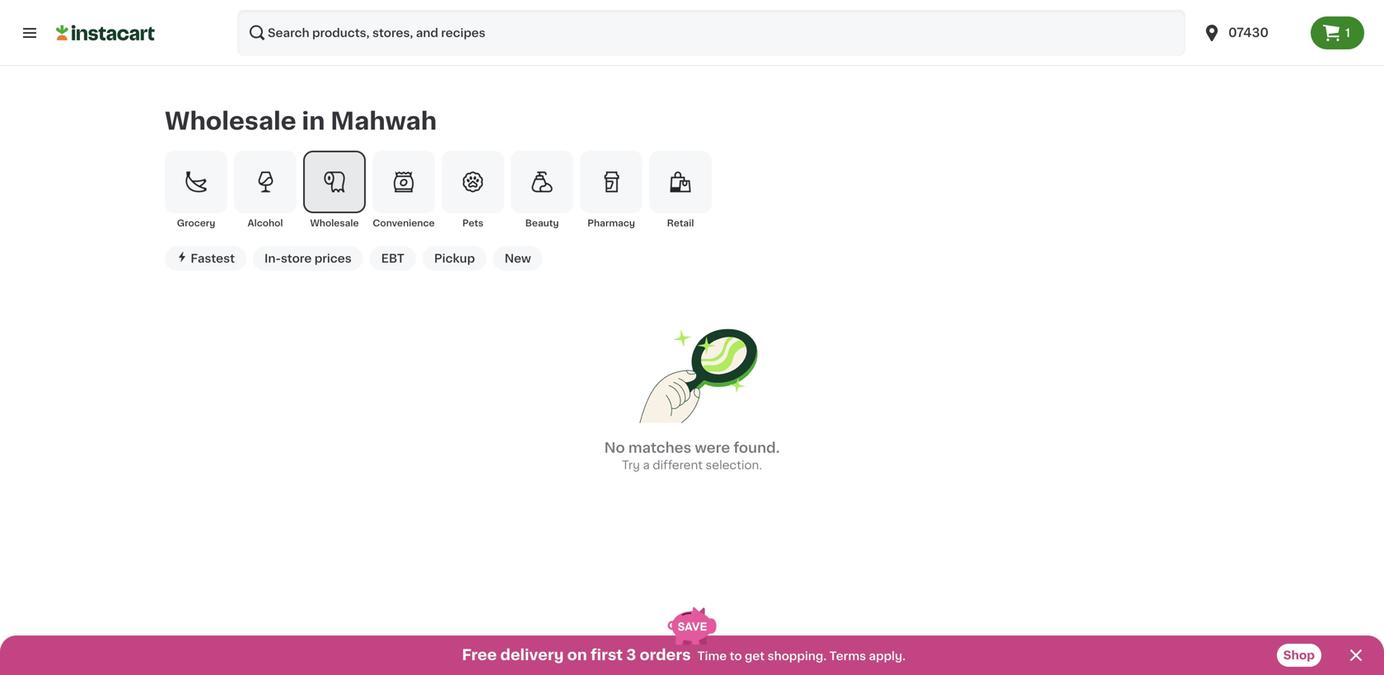 Task type: vqa. For each thing, say whether or not it's contained in the screenshot.
Onion
no



Task type: describe. For each thing, give the bounding box(es) containing it.
grocery button
[[165, 151, 227, 230]]

ebt
[[381, 253, 404, 264]]

beauty button
[[511, 151, 573, 230]]

wholesale in mahwah main content
[[0, 66, 1384, 676]]

instacart logo image
[[56, 23, 155, 43]]

get
[[745, 651, 765, 662]]

fastest button
[[165, 246, 246, 271]]

were
[[695, 441, 730, 455]]

pets
[[462, 219, 483, 228]]

wholesale in mahwah
[[165, 110, 437, 133]]

pickup button
[[423, 246, 486, 271]]

07430
[[1228, 27, 1269, 39]]

mahwah
[[331, 110, 437, 133]]

shopping.
[[767, 651, 827, 662]]

delivery
[[500, 648, 564, 663]]

no
[[604, 441, 625, 455]]

free delivery on first 3 orders time to get shopping. terms apply.
[[462, 648, 906, 663]]

different
[[653, 460, 703, 471]]

retail button
[[649, 151, 712, 230]]

new button
[[493, 246, 543, 271]]

matches
[[628, 441, 691, 455]]

pharmacy button
[[580, 151, 643, 230]]

selection.
[[706, 460, 762, 471]]

in
[[302, 110, 325, 133]]

shop
[[1283, 650, 1315, 662]]

terms
[[829, 651, 866, 662]]

shop button
[[1277, 644, 1321, 667]]

wholesale button
[[303, 151, 366, 230]]



Task type: locate. For each thing, give the bounding box(es) containing it.
alcohol button
[[234, 151, 297, 230]]

store
[[281, 253, 312, 264]]

wholesale for wholesale in mahwah
[[165, 110, 296, 133]]

fastest
[[191, 253, 235, 264]]

in-store prices button
[[253, 246, 363, 271]]

0 horizontal spatial wholesale
[[165, 110, 296, 133]]

in-
[[264, 253, 281, 264]]

1 button
[[1311, 16, 1364, 49]]

pets button
[[442, 151, 504, 230]]

wholesale for wholesale
[[310, 219, 359, 228]]

07430 button
[[1192, 10, 1311, 56], [1202, 10, 1301, 56]]

1 07430 button from the left
[[1192, 10, 1311, 56]]

grocery
[[177, 219, 215, 228]]

1 horizontal spatial wholesale
[[310, 219, 359, 228]]

new
[[505, 253, 531, 264]]

first
[[591, 648, 623, 663]]

no matches were found. try a different selection.
[[604, 441, 780, 471]]

convenience button
[[372, 151, 435, 230]]

convenience
[[373, 219, 435, 228]]

1
[[1345, 27, 1350, 39]]

to
[[730, 651, 742, 662]]

prices
[[314, 253, 352, 264]]

wholesale inside wholesale button
[[310, 219, 359, 228]]

a
[[643, 460, 650, 471]]

orders
[[640, 648, 691, 663]]

3
[[626, 648, 636, 663]]

beauty
[[525, 219, 559, 228]]

save image
[[668, 608, 716, 645]]

free
[[462, 648, 497, 663]]

2 07430 button from the left
[[1202, 10, 1301, 56]]

try
[[622, 460, 640, 471]]

0 vertical spatial wholesale
[[165, 110, 296, 133]]

ebt button
[[370, 246, 416, 271]]

1 vertical spatial wholesale
[[310, 219, 359, 228]]

retail
[[667, 219, 694, 228]]

apply.
[[869, 651, 906, 662]]

alcohol
[[248, 219, 283, 228]]

found.
[[733, 441, 780, 455]]

wholesale up grocery "button"
[[165, 110, 296, 133]]

None search field
[[237, 10, 1185, 56]]

close image
[[1346, 646, 1366, 666]]

in-store prices
[[264, 253, 352, 264]]

time
[[697, 651, 727, 662]]

wholesale
[[165, 110, 296, 133], [310, 219, 359, 228]]

pickup
[[434, 253, 475, 264]]

on
[[567, 648, 587, 663]]

pharmacy
[[588, 219, 635, 228]]

wholesale up prices
[[310, 219, 359, 228]]

Search field
[[237, 10, 1185, 56]]



